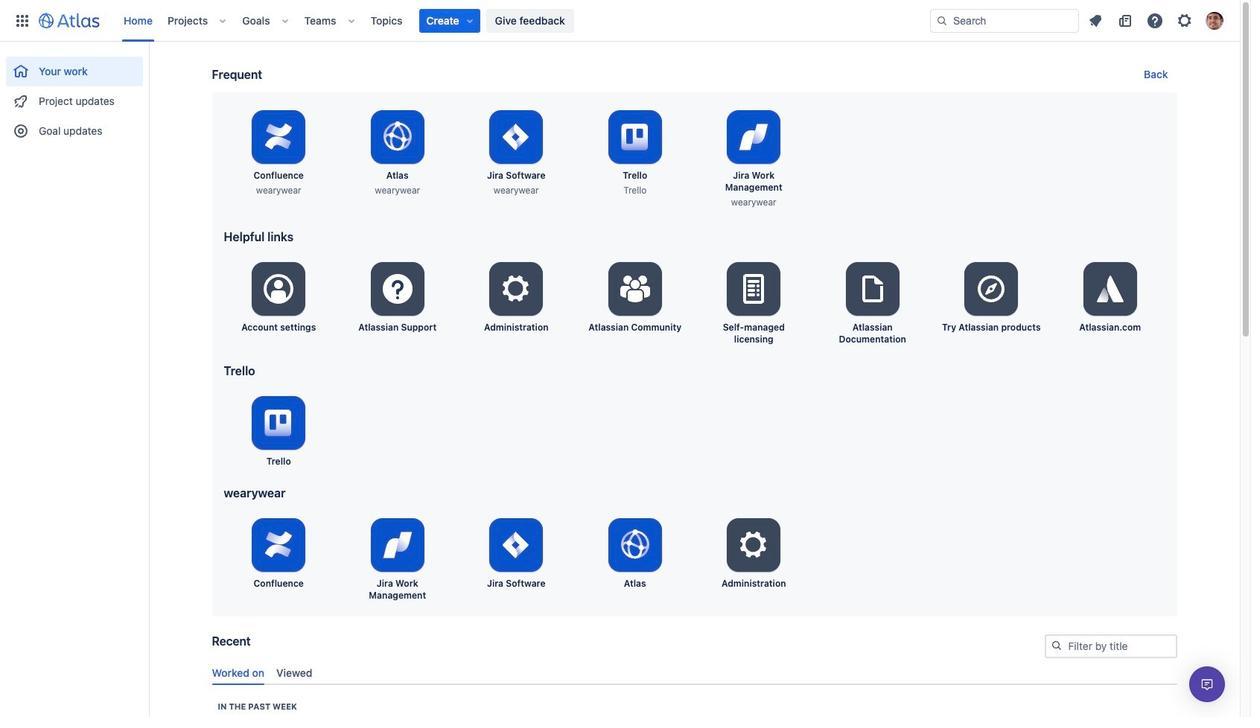 Task type: vqa. For each thing, say whether or not it's contained in the screenshot.
"Close drawer" image
no



Task type: describe. For each thing, give the bounding box(es) containing it.
top element
[[9, 0, 930, 41]]

2 horizontal spatial settings image
[[1092, 271, 1128, 307]]

help image
[[1146, 12, 1164, 29]]

switch to... image
[[13, 12, 31, 29]]



Task type: locate. For each thing, give the bounding box(es) containing it.
settings image
[[1176, 12, 1194, 29], [380, 271, 415, 307], [498, 271, 534, 307], [617, 271, 653, 307], [736, 271, 772, 307], [855, 271, 890, 307], [973, 271, 1009, 307]]

0 horizontal spatial settings image
[[261, 271, 297, 307]]

None search field
[[930, 9, 1079, 32]]

heading
[[218, 701, 297, 713]]

group
[[6, 42, 143, 150]]

search image
[[1050, 640, 1062, 652]]

Filter by title field
[[1046, 636, 1175, 657]]

1 horizontal spatial settings image
[[736, 527, 772, 563]]

banner
[[0, 0, 1240, 42]]

tab list
[[206, 660, 1183, 685]]

notifications image
[[1086, 12, 1104, 29]]

open intercom messenger image
[[1198, 675, 1216, 693]]

settings image
[[261, 271, 297, 307], [1092, 271, 1128, 307], [736, 527, 772, 563]]

search image
[[936, 15, 948, 26]]

account image
[[1206, 12, 1223, 29]]

Search field
[[930, 9, 1079, 32]]



